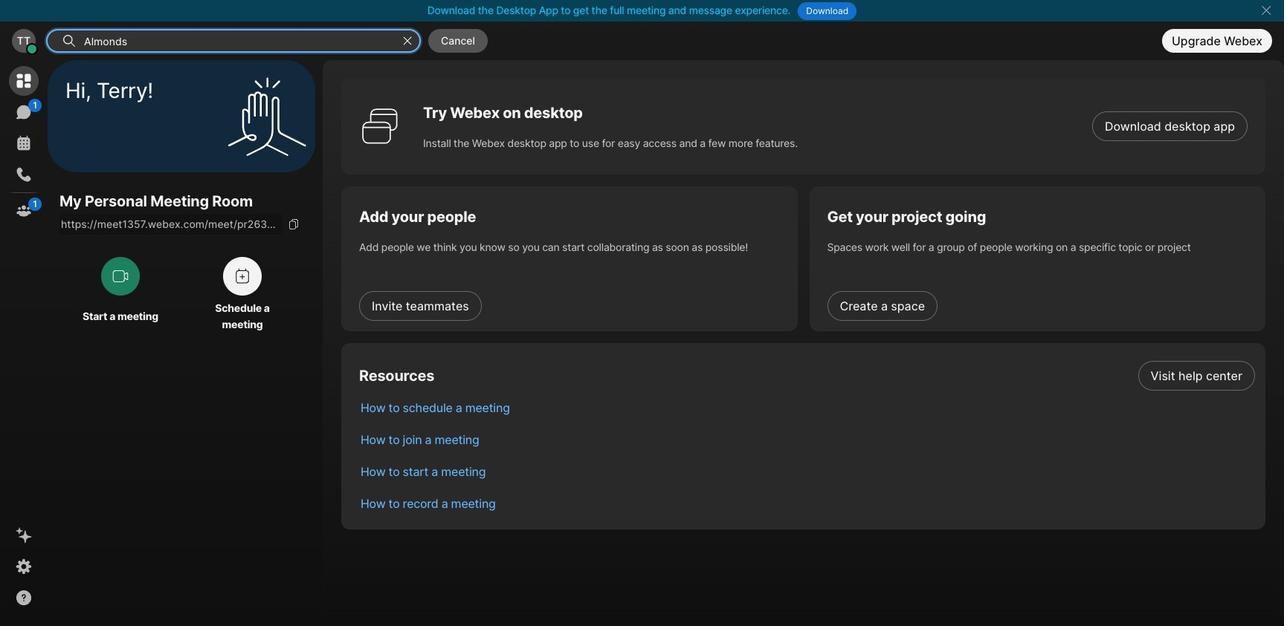 Task type: describe. For each thing, give the bounding box(es) containing it.
0 vertical spatial wrapper image
[[27, 44, 37, 54]]

cancel_16 image
[[1261, 4, 1272, 16]]

5 list item from the top
[[349, 488, 1266, 520]]

meetings image
[[15, 135, 33, 152]]

start a meeting image
[[112, 268, 129, 286]]

clear image
[[401, 34, 414, 48]]

1 horizontal spatial wrapper image
[[62, 31, 76, 51]]

Search search field
[[83, 31, 396, 51]]



Task type: locate. For each thing, give the bounding box(es) containing it.
1 list item from the top
[[349, 360, 1266, 392]]

2 list item from the top
[[349, 392, 1266, 424]]

0 vertical spatial wrapper image
[[62, 31, 76, 51]]

wrapper image
[[27, 44, 37, 54], [15, 103, 33, 121]]

click to copy your pmr address image
[[288, 219, 300, 231]]

list item
[[349, 360, 1266, 392], [349, 392, 1266, 424], [349, 424, 1266, 456], [349, 456, 1266, 488], [349, 488, 1266, 520]]

1 vertical spatial wrapper image
[[15, 103, 33, 121]]

wrapper image up meetings icon
[[15, 103, 33, 121]]

dashboard image
[[15, 72, 33, 90]]

1 vertical spatial wrapper image
[[15, 202, 33, 220]]

webex tab list
[[9, 66, 42, 226]]

wrapper image up dashboard "icon" at the left top
[[27, 44, 37, 54]]

wrapper image
[[62, 31, 76, 51], [15, 202, 33, 220]]

4 list item from the top
[[349, 456, 1266, 488]]

help image
[[15, 590, 33, 608]]

what's new image
[[15, 527, 33, 545]]

3 list item from the top
[[349, 424, 1266, 456]]

0 horizontal spatial wrapper image
[[15, 202, 33, 220]]

two hands high fiving image
[[222, 72, 312, 161]]

settings image
[[15, 559, 33, 576]]

None text field
[[60, 214, 283, 235]]

navigation
[[0, 60, 48, 627]]

calls image
[[15, 166, 33, 184]]

schedule a meeting image
[[234, 268, 251, 286]]



